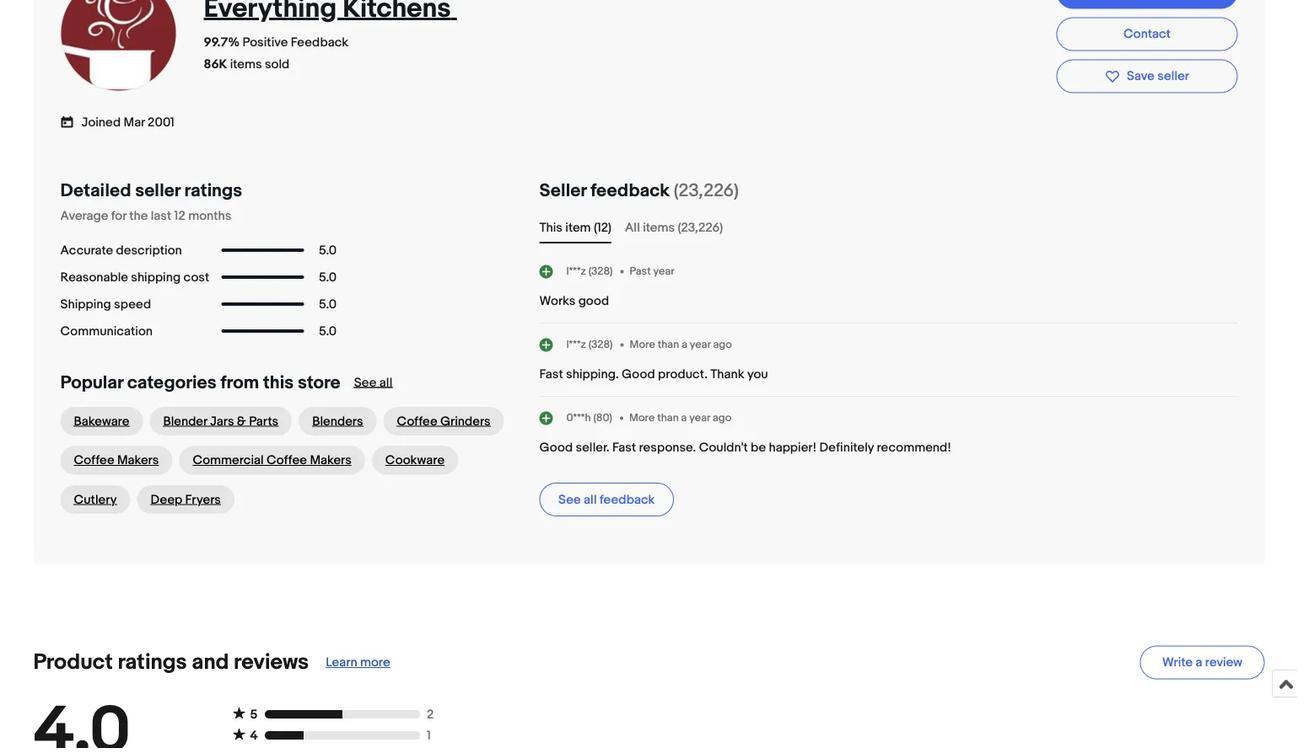 Task type: locate. For each thing, give the bounding box(es) containing it.
more up "fast shipping. good product. thank you"
[[630, 338, 655, 352]]

1 (328) from the top
[[588, 265, 613, 278]]

all
[[625, 220, 640, 235]]

2 5.0 from the top
[[319, 270, 337, 285]]

0***h (80)
[[566, 412, 612, 425]]

makers down blenders link
[[310, 453, 352, 469]]

86k
[[204, 57, 227, 72]]

l***z for good
[[566, 265, 586, 278]]

popular
[[60, 372, 123, 394]]

than
[[658, 338, 679, 352], [657, 412, 679, 425]]

year right past
[[653, 265, 675, 278]]

all
[[379, 375, 392, 391], [584, 493, 597, 508]]

write a review link
[[1140, 647, 1265, 680]]

items inside 99.7% positive feedback 86k items sold
[[230, 57, 262, 72]]

than up response.
[[657, 412, 679, 425]]

1 vertical spatial feedback
[[600, 493, 655, 508]]

more
[[630, 338, 655, 352], [629, 412, 655, 425]]

1 l***z from the top
[[566, 265, 586, 278]]

shipping.
[[566, 367, 619, 382]]

from
[[220, 372, 259, 394]]

1 horizontal spatial coffee
[[267, 453, 307, 469]]

shipping
[[131, 270, 181, 285]]

year for response.
[[689, 412, 710, 425]]

feedback inside see all feedback link
[[600, 493, 655, 508]]

all right store
[[379, 375, 392, 391]]

0 vertical spatial l***z
[[566, 265, 586, 278]]

1 vertical spatial fast
[[612, 440, 636, 455]]

l***z (328) up shipping.
[[566, 338, 613, 352]]

2 l***z (328) from the top
[[566, 338, 613, 352]]

99.7% positive feedback 86k items sold
[[204, 35, 348, 72]]

(328)
[[588, 265, 613, 278], [588, 338, 613, 352]]

(328) up shipping.
[[588, 338, 613, 352]]

positive
[[242, 35, 288, 50]]

1 horizontal spatial see
[[558, 493, 581, 508]]

1 vertical spatial good
[[539, 440, 573, 455]]

seller
[[1158, 69, 1189, 84], [135, 180, 180, 202]]

year
[[653, 265, 675, 278], [690, 338, 711, 352], [689, 412, 710, 425]]

0 horizontal spatial fast
[[539, 367, 563, 382]]

0 horizontal spatial see
[[354, 375, 377, 391]]

feedback up all
[[591, 180, 670, 202]]

ratings left and
[[118, 650, 187, 676]]

grinders
[[440, 414, 491, 429]]

&
[[237, 414, 246, 429]]

good seller. fast response. couldn't be happier! definitely recommend!
[[539, 440, 951, 455]]

last
[[151, 208, 171, 224]]

good left 'product.'
[[622, 367, 655, 382]]

more than a year ago for response.
[[629, 412, 731, 425]]

this item (12)
[[539, 220, 612, 235]]

1 horizontal spatial fast
[[612, 440, 636, 455]]

a for response.
[[681, 412, 687, 425]]

coffee grinders link
[[383, 407, 504, 436]]

commercial coffee makers
[[193, 453, 352, 469]]

1 horizontal spatial seller
[[1158, 69, 1189, 84]]

tab list
[[539, 218, 1238, 237]]

seller right save
[[1158, 69, 1189, 84]]

1 vertical spatial items
[[643, 220, 675, 235]]

good left seller. on the left bottom of the page
[[539, 440, 573, 455]]

1 vertical spatial than
[[657, 412, 679, 425]]

tab list containing this item (12)
[[539, 218, 1238, 237]]

0 vertical spatial than
[[658, 338, 679, 352]]

seller feedback (23,226)
[[539, 180, 739, 202]]

ratings up months
[[184, 180, 242, 202]]

0***h
[[566, 412, 591, 425]]

2 than from the top
[[657, 412, 679, 425]]

(23,226)
[[674, 180, 739, 202], [678, 220, 723, 235]]

more than a year ago for product.
[[630, 338, 732, 352]]

product.
[[658, 367, 708, 382]]

0 vertical spatial ago
[[713, 338, 732, 352]]

l***z (328) for good
[[566, 265, 613, 278]]

past
[[630, 265, 651, 278]]

1 vertical spatial l***z (328)
[[566, 338, 613, 352]]

more for good
[[630, 338, 655, 352]]

ago up couldn't
[[713, 412, 731, 425]]

text__icon wrapper image
[[60, 114, 81, 129]]

5.0
[[319, 243, 337, 258], [319, 270, 337, 285], [319, 297, 337, 312], [319, 324, 337, 339]]

write
[[1162, 655, 1193, 671]]

1 horizontal spatial all
[[584, 493, 597, 508]]

see all feedback link
[[539, 483, 674, 517]]

coffee
[[397, 414, 437, 429], [74, 453, 114, 469], [267, 453, 307, 469]]

1 vertical spatial a
[[681, 412, 687, 425]]

speed
[[114, 297, 151, 312]]

response.
[[639, 440, 696, 455]]

0 horizontal spatial items
[[230, 57, 262, 72]]

fast left shipping.
[[539, 367, 563, 382]]

1 vertical spatial all
[[584, 493, 597, 508]]

coffee makers link
[[60, 447, 172, 475]]

cookware link
[[372, 447, 458, 475]]

0 vertical spatial more than a year ago
[[630, 338, 732, 352]]

a up 'product.'
[[682, 338, 687, 352]]

ago up thank on the right of page
[[713, 338, 732, 352]]

(328) for shipping.
[[588, 338, 613, 352]]

average for the last 12 months
[[60, 208, 231, 224]]

works
[[539, 294, 575, 309]]

(23,226) up all items (23,226) at the top of the page
[[674, 180, 739, 202]]

reasonable shipping cost
[[60, 270, 209, 285]]

year up 'product.'
[[690, 338, 711, 352]]

2 makers from the left
[[310, 453, 352, 469]]

1 vertical spatial (328)
[[588, 338, 613, 352]]

store
[[298, 372, 341, 394]]

l***z (328) up good
[[566, 265, 613, 278]]

feedback
[[591, 180, 670, 202], [600, 493, 655, 508]]

1 vertical spatial see
[[558, 493, 581, 508]]

seller for detailed
[[135, 180, 180, 202]]

makers up the deep
[[117, 453, 159, 469]]

5.0 for speed
[[319, 297, 337, 312]]

0 horizontal spatial coffee
[[74, 453, 114, 469]]

0 vertical spatial l***z (328)
[[566, 265, 613, 278]]

blender jars & parts link
[[150, 407, 292, 436]]

2 vertical spatial year
[[689, 412, 710, 425]]

1
[[427, 729, 431, 744]]

more up response.
[[629, 412, 655, 425]]

0 vertical spatial good
[[622, 367, 655, 382]]

coffee makers
[[74, 453, 159, 469]]

0 vertical spatial (328)
[[588, 265, 613, 278]]

0 vertical spatial (23,226)
[[674, 180, 739, 202]]

1 vertical spatial ago
[[713, 412, 731, 425]]

1 vertical spatial year
[[690, 338, 711, 352]]

(23,226) inside tab list
[[678, 220, 723, 235]]

popular categories from this store
[[60, 372, 341, 394]]

coffee for coffee grinders
[[397, 414, 437, 429]]

review
[[1205, 655, 1242, 671]]

1 l***z (328) from the top
[[566, 265, 613, 278]]

past year
[[630, 265, 675, 278]]

0 vertical spatial items
[[230, 57, 262, 72]]

more than a year ago
[[630, 338, 732, 352], [629, 412, 731, 425]]

year up couldn't
[[689, 412, 710, 425]]

0 vertical spatial a
[[682, 338, 687, 352]]

contact link
[[1056, 17, 1238, 51]]

seller inside the save seller button
[[1158, 69, 1189, 84]]

fast shipping. good product. thank you
[[539, 367, 768, 382]]

1 horizontal spatial makers
[[310, 453, 352, 469]]

a
[[682, 338, 687, 352], [681, 412, 687, 425], [1196, 655, 1202, 671]]

a right 'write'
[[1196, 655, 1202, 671]]

more than a year ago up 'product.'
[[630, 338, 732, 352]]

feedback down seller. on the left bottom of the page
[[600, 493, 655, 508]]

(23,226) right all
[[678, 220, 723, 235]]

1 vertical spatial seller
[[135, 180, 180, 202]]

4
[[250, 729, 258, 744]]

1 5.0 from the top
[[319, 243, 337, 258]]

shipping
[[60, 297, 111, 312]]

average
[[60, 208, 108, 224]]

ago for couldn't
[[713, 412, 731, 425]]

0 horizontal spatial all
[[379, 375, 392, 391]]

l***z up shipping.
[[566, 338, 586, 352]]

detailed seller ratings
[[60, 180, 242, 202]]

coffee up cutlery link
[[74, 453, 114, 469]]

all down seller. on the left bottom of the page
[[584, 493, 597, 508]]

deep fryers link
[[137, 486, 234, 515]]

see inside see all feedback link
[[558, 493, 581, 508]]

coffee down parts
[[267, 453, 307, 469]]

0 vertical spatial seller
[[1158, 69, 1189, 84]]

5
[[250, 708, 258, 723]]

see right store
[[354, 375, 377, 391]]

good
[[578, 294, 609, 309]]

3 5.0 from the top
[[319, 297, 337, 312]]

coffee up cookware link at the bottom left of page
[[397, 414, 437, 429]]

items right all
[[643, 220, 675, 235]]

0 vertical spatial all
[[379, 375, 392, 391]]

(328) up good
[[588, 265, 613, 278]]

0 horizontal spatial seller
[[135, 180, 180, 202]]

items
[[230, 57, 262, 72], [643, 220, 675, 235]]

l***z up works good
[[566, 265, 586, 278]]

2 l***z from the top
[[566, 338, 586, 352]]

1 vertical spatial more
[[629, 412, 655, 425]]

learn more link
[[326, 656, 390, 671]]

seller.
[[576, 440, 609, 455]]

l***z
[[566, 265, 586, 278], [566, 338, 586, 352]]

(328) for good
[[588, 265, 613, 278]]

see down seller. on the left bottom of the page
[[558, 493, 581, 508]]

l***z for shipping.
[[566, 338, 586, 352]]

than for response.
[[657, 412, 679, 425]]

seller up last
[[135, 180, 180, 202]]

1 makers from the left
[[117, 453, 159, 469]]

0 vertical spatial more
[[630, 338, 655, 352]]

ago for thank
[[713, 338, 732, 352]]

5.0 for description
[[319, 243, 337, 258]]

items down positive
[[230, 57, 262, 72]]

1 vertical spatial l***z
[[566, 338, 586, 352]]

0 vertical spatial see
[[354, 375, 377, 391]]

1 horizontal spatial items
[[643, 220, 675, 235]]

1 vertical spatial (23,226)
[[678, 220, 723, 235]]

2 horizontal spatial coffee
[[397, 414, 437, 429]]

0 vertical spatial fast
[[539, 367, 563, 382]]

0 horizontal spatial good
[[539, 440, 573, 455]]

a up response.
[[681, 412, 687, 425]]

than up 'product.'
[[658, 338, 679, 352]]

1 than from the top
[[658, 338, 679, 352]]

save seller
[[1127, 69, 1189, 84]]

fast right seller. on the left bottom of the page
[[612, 440, 636, 455]]

1 vertical spatial more than a year ago
[[629, 412, 731, 425]]

0 horizontal spatial makers
[[117, 453, 159, 469]]

commercial coffee makers link
[[179, 447, 365, 475]]

2 (328) from the top
[[588, 338, 613, 352]]

more than a year ago up response.
[[629, 412, 731, 425]]

parts
[[249, 414, 279, 429]]

2 vertical spatial a
[[1196, 655, 1202, 671]]



Task type: vqa. For each thing, say whether or not it's contained in the screenshot.
Brand
no



Task type: describe. For each thing, give the bounding box(es) containing it.
l***z (328) for shipping.
[[566, 338, 613, 352]]

item
[[565, 220, 591, 235]]

you
[[747, 367, 768, 382]]

cutlery
[[74, 493, 117, 508]]

learn
[[326, 656, 357, 671]]

(23,226) for all items (23,226)
[[678, 220, 723, 235]]

sold
[[265, 57, 290, 72]]

accurate
[[60, 243, 113, 258]]

bakeware link
[[60, 407, 143, 436]]

cookware
[[385, 453, 445, 469]]

everything kitchens image
[[59, 0, 178, 92]]

cutlery link
[[60, 486, 130, 515]]

blender jars & parts
[[163, 414, 279, 429]]

detailed
[[60, 180, 131, 202]]

shipping speed
[[60, 297, 151, 312]]

happier!
[[769, 440, 817, 455]]

categories
[[127, 372, 216, 394]]

bakeware
[[74, 414, 129, 429]]

99.7%
[[204, 35, 240, 50]]

(80)
[[593, 412, 612, 425]]

this
[[539, 220, 563, 235]]

blender
[[163, 414, 207, 429]]

coffee grinders
[[397, 414, 491, 429]]

seller for save
[[1158, 69, 1189, 84]]

for
[[111, 208, 126, 224]]

reasonable
[[60, 270, 128, 285]]

see all link
[[354, 375, 392, 391]]

a inside write a review 'link'
[[1196, 655, 1202, 671]]

learn more
[[326, 656, 390, 671]]

see for see all feedback
[[558, 493, 581, 508]]

year for product.
[[690, 338, 711, 352]]

all for see all feedback
[[584, 493, 597, 508]]

and
[[192, 650, 229, 676]]

2
[[427, 708, 434, 723]]

see all feedback
[[558, 493, 655, 508]]

all for see all
[[379, 375, 392, 391]]

12
[[174, 208, 185, 224]]

thank
[[710, 367, 744, 382]]

a for product.
[[682, 338, 687, 352]]

works good
[[539, 294, 609, 309]]

save seller button
[[1056, 59, 1238, 93]]

recommend!
[[877, 440, 951, 455]]

product
[[33, 650, 113, 676]]

see all
[[354, 375, 392, 391]]

coffee for coffee makers
[[74, 453, 114, 469]]

description
[[116, 243, 182, 258]]

seller
[[539, 180, 587, 202]]

accurate description
[[60, 243, 182, 258]]

all items (23,226)
[[625, 220, 723, 235]]

fryers
[[185, 493, 221, 508]]

product ratings and reviews
[[33, 650, 309, 676]]

write a review
[[1162, 655, 1242, 671]]

0 vertical spatial feedback
[[591, 180, 670, 202]]

blenders link
[[299, 407, 377, 436]]

the
[[129, 208, 148, 224]]

more for fast
[[629, 412, 655, 425]]

than for product.
[[658, 338, 679, 352]]

contact
[[1124, 26, 1171, 41]]

1 vertical spatial ratings
[[118, 650, 187, 676]]

joined mar 2001
[[81, 115, 175, 130]]

jars
[[210, 414, 234, 429]]

definitely
[[819, 440, 874, 455]]

be
[[751, 440, 766, 455]]

5.0 for shipping
[[319, 270, 337, 285]]

cost
[[183, 270, 209, 285]]

commercial
[[193, 453, 264, 469]]

items inside tab list
[[643, 220, 675, 235]]

deep fryers
[[151, 493, 221, 508]]

mar
[[124, 115, 145, 130]]

months
[[188, 208, 231, 224]]

2001
[[148, 115, 175, 130]]

0 vertical spatial year
[[653, 265, 675, 278]]

communication
[[60, 324, 153, 339]]

couldn't
[[699, 440, 748, 455]]

1 horizontal spatial good
[[622, 367, 655, 382]]

(12)
[[594, 220, 612, 235]]

see for see all
[[354, 375, 377, 391]]

more
[[360, 656, 390, 671]]

this
[[263, 372, 294, 394]]

4 5.0 from the top
[[319, 324, 337, 339]]

joined
[[81, 115, 121, 130]]

blenders
[[312, 414, 363, 429]]

deep
[[151, 493, 182, 508]]

0 vertical spatial ratings
[[184, 180, 242, 202]]

(23,226) for seller feedback (23,226)
[[674, 180, 739, 202]]



